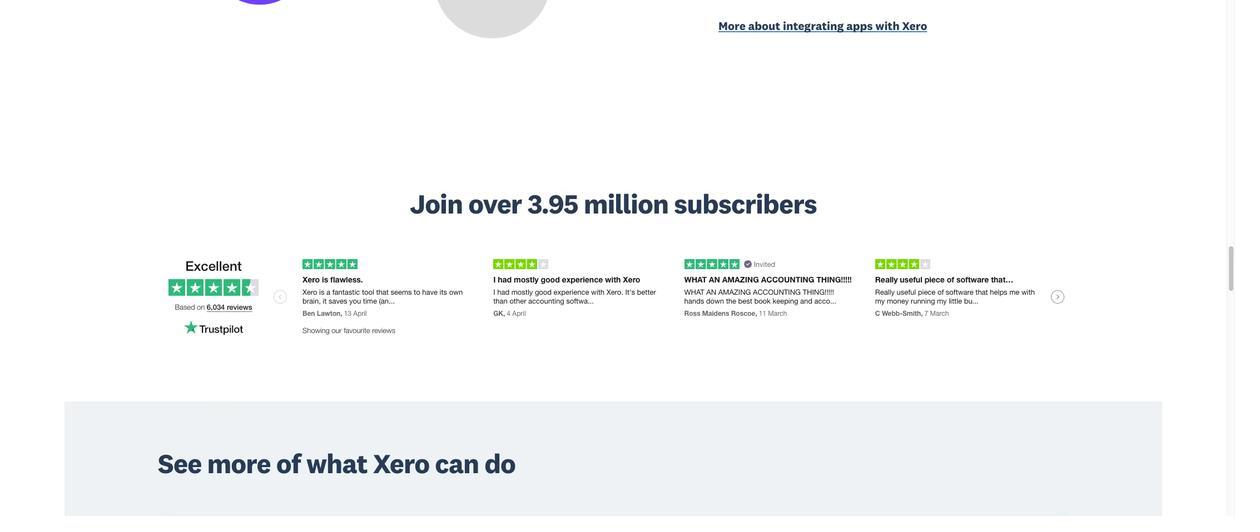 Task type: describe. For each thing, give the bounding box(es) containing it.
see more of what xero can do
[[158, 447, 516, 481]]

xero inside more about integrating apps with xero link
[[903, 18, 928, 33]]

about
[[749, 18, 781, 33]]

with
[[876, 18, 900, 33]]

join over 3.95 million subscribers
[[410, 187, 817, 221]]

see
[[158, 447, 202, 481]]

3.95
[[528, 187, 578, 221]]

more
[[207, 447, 271, 481]]

join
[[410, 187, 463, 221]]

apps
[[847, 18, 873, 33]]

subscribers
[[674, 187, 817, 221]]

over
[[469, 187, 522, 221]]

of
[[276, 447, 301, 481]]

what
[[306, 447, 368, 481]]

do
[[485, 447, 516, 481]]



Task type: locate. For each thing, give the bounding box(es) containing it.
logos of stripe, shopify, gocardless and hubdoc. image
[[158, 0, 602, 80], [158, 0, 602, 80]]

more
[[719, 18, 746, 33]]

more about integrating apps with xero link
[[719, 18, 1069, 36]]

1 horizontal spatial xero
[[903, 18, 928, 33]]

more about integrating apps with xero
[[719, 18, 928, 33]]

can
[[435, 447, 479, 481]]

0 vertical spatial xero
[[903, 18, 928, 33]]

1 vertical spatial xero
[[373, 447, 430, 481]]

million
[[584, 187, 669, 221]]

xero
[[903, 18, 928, 33], [373, 447, 430, 481]]

integrating
[[783, 18, 844, 33]]

0 horizontal spatial xero
[[373, 447, 430, 481]]



Task type: vqa. For each thing, say whether or not it's contained in the screenshot.
3.95
yes



